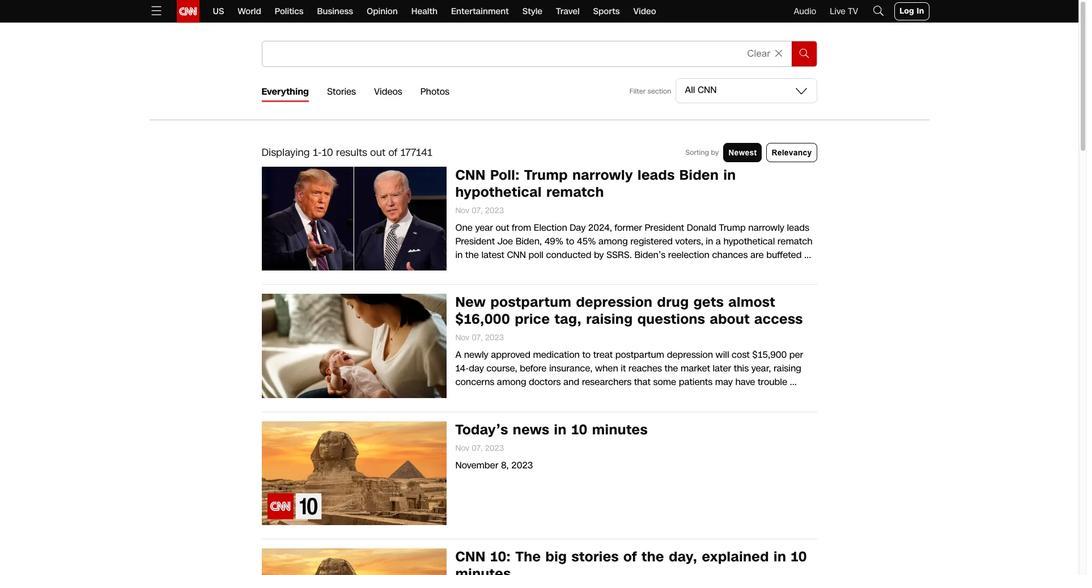 Task type: locate. For each thing, give the bounding box(es) containing it.
0 vertical spatial depression
[[576, 293, 653, 312]]

8,
[[501, 459, 509, 472]]

0 horizontal spatial narrowly
[[573, 166, 634, 185]]

45%
[[577, 235, 596, 248]]

among inside cnn poll: trump narrowly leads biden in hypothetical rematch nov 07, 2023 one year out from election day 2024, former president donald trump narrowly leads president joe biden, 49% to 45% among registered voters, in a hypothetical rematch in the latest cnn poll conducted by ssrs. biden's reelection chances are buffeted ...
[[599, 235, 628, 248]]

... right buffeted on the right of page
[[805, 248, 812, 261]]

everything
[[262, 85, 309, 98]]

1 vertical spatial 10
[[572, 420, 588, 439]]

all
[[685, 83, 696, 96]]

reaches
[[629, 362, 662, 375]]

1 vertical spatial leads
[[787, 221, 810, 234]]

among up ssrs.
[[599, 235, 628, 248]]

0 horizontal spatial minutes
[[456, 564, 511, 575]]

out inside cnn poll: trump narrowly leads biden in hypothetical rematch nov 07, 2023 one year out from election day 2024, former president donald trump narrowly leads president joe biden, 49% to 45% among registered voters, in a hypothetical rematch in the latest cnn poll conducted by ssrs. biden's reelection chances are buffeted ...
[[496, 221, 510, 234]]

out
[[370, 145, 386, 160], [496, 221, 510, 234]]

video link
[[634, 0, 657, 23]]

trump
[[525, 166, 568, 185], [719, 221, 746, 234]]

leads up buffeted on the right of page
[[787, 221, 810, 234]]

0 horizontal spatial trump
[[525, 166, 568, 185]]

1 horizontal spatial 10
[[572, 420, 588, 439]]

poll:
[[491, 166, 520, 185]]

of right stories
[[624, 547, 637, 567]]

0 horizontal spatial among
[[497, 376, 527, 389]]

1 vertical spatial by
[[594, 248, 604, 261]]

07, up newly
[[472, 333, 483, 343]]

2 nov from the top
[[456, 333, 470, 343]]

1 vertical spatial minutes
[[456, 564, 511, 575]]

by inside cnn poll: trump narrowly leads biden in hypothetical rematch nov 07, 2023 one year out from election day 2024, former president donald trump narrowly leads president joe biden, 49% to 45% among registered voters, in a hypothetical rematch in the latest cnn poll conducted by ssrs. biden's reelection chances are buffeted ...
[[594, 248, 604, 261]]

177141
[[400, 145, 433, 160]]

0 horizontal spatial of
[[389, 145, 398, 160]]

former
[[615, 221, 643, 234]]

1 vertical spatial ...
[[790, 376, 797, 389]]

in
[[724, 166, 737, 185], [706, 235, 714, 248], [456, 248, 463, 261], [554, 420, 567, 439], [774, 547, 787, 567]]

1 horizontal spatial of
[[624, 547, 637, 567]]

nov
[[456, 205, 470, 216], [456, 333, 470, 343], [456, 443, 470, 454]]

07, inside cnn poll: trump narrowly leads biden in hypothetical rematch nov 07, 2023 one year out from election day 2024, former president donald trump narrowly leads president joe biden, 49% to 45% among registered voters, in a hypothetical rematch in the latest cnn poll conducted by ssrs. biden's reelection chances are buffeted ...
[[472, 205, 483, 216]]

0 vertical spatial of
[[389, 145, 398, 160]]

us
[[213, 6, 224, 17]]

tag,
[[555, 310, 582, 329]]

0 vertical spatial 07,
[[472, 205, 483, 216]]

2023 down $16,000
[[485, 333, 504, 343]]

live tv link
[[831, 6, 859, 17]]

trump up a
[[719, 221, 746, 234]]

in down one
[[456, 248, 463, 261]]

1 horizontal spatial among
[[599, 235, 628, 248]]

07, up year
[[472, 205, 483, 216]]

0 horizontal spatial out
[[370, 145, 386, 160]]

to inside new postpartum depression drug gets almost $16,000 price tag, raising questions about access nov 07, 2023 a newly approved medication to treat postpartum depression will cost $15,900 per 14-day course, before insurance, when it reaches the market later this year, raising concerns among doctors and researchers that some patients may have trouble ...
[[583, 348, 591, 362]]

14-
[[456, 362, 469, 375]]

day
[[469, 362, 484, 375]]

2023
[[485, 205, 504, 216], [485, 333, 504, 343], [485, 443, 504, 454], [512, 459, 533, 472]]

depression down ssrs.
[[576, 293, 653, 312]]

narrowly up the 2024,
[[573, 166, 634, 185]]

displaying 1-10 results out of 177141
[[262, 145, 433, 160]]

2 vertical spatial 10
[[791, 547, 808, 567]]

0 horizontal spatial ...
[[790, 376, 797, 389]]

cnn left 10:
[[456, 547, 486, 567]]

narrowly up hypothetical rematch
[[749, 221, 785, 234]]

out up the joe
[[496, 221, 510, 234]]

1 vertical spatial raising
[[774, 362, 802, 375]]

0 vertical spatial president
[[645, 221, 685, 234]]

of left the 177141
[[389, 145, 398, 160]]

postpartum down "poll"
[[491, 293, 572, 312]]

0 vertical spatial by
[[712, 148, 719, 157]]

to up conducted
[[566, 235, 575, 248]]

0 vertical spatial ...
[[805, 248, 812, 261]]

0 horizontal spatial postpartum
[[491, 293, 572, 312]]

07, up november
[[472, 443, 483, 454]]

0 vertical spatial narrowly
[[573, 166, 634, 185]]

0 vertical spatial among
[[599, 235, 628, 248]]

the left latest
[[466, 248, 479, 261]]

1 vertical spatial out
[[496, 221, 510, 234]]

newest
[[729, 148, 757, 157]]

depression
[[576, 293, 653, 312], [667, 348, 714, 362]]

postpartum
[[491, 293, 572, 312], [616, 348, 665, 362]]

1 vertical spatial narrowly
[[749, 221, 785, 234]]

narrowly
[[573, 166, 634, 185], [749, 221, 785, 234]]

1 vertical spatial 07,
[[472, 333, 483, 343]]

all cnn
[[685, 83, 717, 96]]

president down year
[[456, 235, 495, 248]]

1 horizontal spatial ...
[[805, 248, 812, 261]]

log in
[[900, 6, 925, 16]]

07,
[[472, 205, 483, 216], [472, 333, 483, 343], [472, 443, 483, 454]]

today's news in 10 minutes nov 07, 2023 november 8, 2023
[[456, 420, 648, 472]]

1 horizontal spatial to
[[583, 348, 591, 362]]

to left treat
[[583, 348, 591, 362]]

2023 inside new postpartum depression drug gets almost $16,000 price tag, raising questions about access nov 07, 2023 a newly approved medication to treat postpartum depression will cost $15,900 per 14-day course, before insurance, when it reaches the market later this year, raising concerns among doctors and researchers that some patients may have trouble ...
[[485, 333, 504, 343]]

to
[[566, 235, 575, 248], [583, 348, 591, 362]]

health
[[412, 6, 438, 17]]

0 horizontal spatial 10
[[322, 145, 333, 160]]

0 horizontal spatial to
[[566, 235, 575, 248]]

chances
[[713, 248, 748, 261]]

0 vertical spatial minutes
[[593, 420, 648, 439]]

0 vertical spatial leads
[[638, 166, 675, 185]]

1 horizontal spatial minutes
[[593, 420, 648, 439]]

10:
[[491, 547, 511, 567]]

0 horizontal spatial leads
[[638, 166, 675, 185]]

0 vertical spatial the
[[466, 248, 479, 261]]

open menu icon image
[[149, 4, 163, 17]]

1 vertical spatial to
[[583, 348, 591, 362]]

in left a
[[706, 235, 714, 248]]

nov up a
[[456, 333, 470, 343]]

0 vertical spatial nov
[[456, 205, 470, 216]]

search icon image
[[872, 4, 886, 17]]

biden
[[680, 166, 719, 185]]

... right trouble
[[790, 376, 797, 389]]

opinion
[[367, 6, 398, 17]]

depression up market
[[667, 348, 714, 362]]

buffeted
[[767, 248, 802, 261]]

the left day,
[[642, 547, 665, 567]]

nov up november
[[456, 443, 470, 454]]

1 horizontal spatial trump
[[719, 221, 746, 234]]

0 vertical spatial trump
[[525, 166, 568, 185]]

1 nov from the top
[[456, 205, 470, 216]]

2 horizontal spatial 10
[[791, 547, 808, 567]]

cnn down the joe
[[507, 248, 526, 261]]

leads
[[638, 166, 675, 185], [787, 221, 810, 234]]

sorting
[[686, 148, 710, 157]]

1 07, from the top
[[472, 205, 483, 216]]

one
[[456, 221, 473, 234]]

raising down per at the bottom right of page
[[774, 362, 802, 375]]

1 vertical spatial nov
[[456, 333, 470, 343]]

0 vertical spatial postpartum
[[491, 293, 572, 312]]

in down newest button
[[724, 166, 737, 185]]

live
[[831, 6, 846, 17]]

0 horizontal spatial raising
[[587, 310, 633, 329]]

None text field
[[262, 41, 738, 66]]

gets
[[694, 293, 724, 312]]

0 horizontal spatial by
[[594, 248, 604, 261]]

1 horizontal spatial depression
[[667, 348, 714, 362]]

raising up treat
[[587, 310, 633, 329]]

1 vertical spatial president
[[456, 235, 495, 248]]

1 vertical spatial trump
[[719, 221, 746, 234]]

relevancy
[[772, 148, 812, 157]]

cnn
[[698, 83, 717, 96], [456, 166, 486, 185], [507, 248, 526, 261], [456, 547, 486, 567]]

10
[[322, 145, 333, 160], [572, 420, 588, 439], [791, 547, 808, 567]]

3 07, from the top
[[472, 443, 483, 454]]

voters,
[[676, 235, 704, 248]]

biden,
[[516, 235, 542, 248]]

1 vertical spatial depression
[[667, 348, 714, 362]]

november
[[456, 459, 499, 472]]

new
[[456, 293, 486, 312]]

in right explained
[[774, 547, 787, 567]]

2023 down hypothetical
[[485, 205, 504, 216]]

1 horizontal spatial postpartum
[[616, 348, 665, 362]]

... inside new postpartum depression drug gets almost $16,000 price tag, raising questions about access nov 07, 2023 a newly approved medication to treat postpartum depression will cost $15,900 per 14-day course, before insurance, when it reaches the market later this year, raising concerns among doctors and researchers that some patients may have trouble ...
[[790, 376, 797, 389]]

travel link
[[556, 0, 580, 23]]

2 vertical spatial 07,
[[472, 443, 483, 454]]

10 inside today's news in 10 minutes nov 07, 2023 november 8, 2023
[[572, 420, 588, 439]]

are
[[751, 248, 764, 261]]

president up registered
[[645, 221, 685, 234]]

1 horizontal spatial out
[[496, 221, 510, 234]]

among
[[599, 235, 628, 248], [497, 376, 527, 389]]

politics
[[275, 6, 304, 17]]

the
[[466, 248, 479, 261], [665, 362, 679, 375], [642, 547, 665, 567]]

among down course,
[[497, 376, 527, 389]]

2 vertical spatial nov
[[456, 443, 470, 454]]

minutes down researchers
[[593, 420, 648, 439]]

1 vertical spatial of
[[624, 547, 637, 567]]

1 horizontal spatial narrowly
[[749, 221, 785, 234]]

medication
[[533, 348, 580, 362]]

by down '45%'
[[594, 248, 604, 261]]

raising
[[587, 310, 633, 329], [774, 362, 802, 375]]

ui add 2 image
[[770, 44, 788, 62]]

trump right poll:
[[525, 166, 568, 185]]

0 vertical spatial to
[[566, 235, 575, 248]]

postpartum up reaches
[[616, 348, 665, 362]]

2 vertical spatial the
[[642, 547, 665, 567]]

entertainment link
[[451, 0, 509, 23]]

2023 inside cnn poll: trump narrowly leads biden in hypothetical rematch nov 07, 2023 one year out from election day 2024, former president donald trump narrowly leads president joe biden, 49% to 45% among registered voters, in a hypothetical rematch in the latest cnn poll conducted by ssrs. biden's reelection chances are buffeted ...
[[485, 205, 504, 216]]

out right results
[[370, 145, 386, 160]]

1 vertical spatial among
[[497, 376, 527, 389]]

nov up one
[[456, 205, 470, 216]]

of inside cnn 10: the big stories of the day, explained in 10 minutes
[[624, 547, 637, 567]]

approved
[[491, 348, 531, 362]]

2 07, from the top
[[472, 333, 483, 343]]

trouble
[[758, 376, 788, 389]]

nov inside new postpartum depression drug gets almost $16,000 price tag, raising questions about access nov 07, 2023 a newly approved medication to treat postpartum depression will cost $15,900 per 14-day course, before insurance, when it reaches the market later this year, raising concerns among doctors and researchers that some patients may have trouble ...
[[456, 333, 470, 343]]

patients
[[679, 376, 713, 389]]

0 vertical spatial raising
[[587, 310, 633, 329]]

the
[[516, 547, 541, 567]]

minutes
[[593, 420, 648, 439], [456, 564, 511, 575]]

rematch
[[547, 183, 604, 202]]

audio
[[794, 6, 817, 17]]

3 nov from the top
[[456, 443, 470, 454]]

in right news
[[554, 420, 567, 439]]

of for out
[[389, 145, 398, 160]]

the up some
[[665, 362, 679, 375]]

nov inside cnn poll: trump narrowly leads biden in hypothetical rematch nov 07, 2023 one year out from election day 2024, former president donald trump narrowly leads president joe biden, 49% to 45% among registered voters, in a hypothetical rematch in the latest cnn poll conducted by ssrs. biden's reelection chances are buffeted ...
[[456, 205, 470, 216]]

filter
[[630, 87, 646, 96]]

by right sorting at the right of the page
[[712, 148, 719, 157]]

style link
[[523, 0, 543, 23]]

1 horizontal spatial leads
[[787, 221, 810, 234]]

leads left biden at the top
[[638, 166, 675, 185]]

minutes left the
[[456, 564, 511, 575]]

1 vertical spatial the
[[665, 362, 679, 375]]



Task type: vqa. For each thing, say whether or not it's contained in the screenshot.
rightmost debris
no



Task type: describe. For each thing, give the bounding box(es) containing it.
when
[[595, 362, 619, 375]]

1 horizontal spatial president
[[645, 221, 685, 234]]

biden's
[[635, 248, 666, 261]]

video
[[634, 6, 657, 17]]

photos
[[421, 85, 450, 98]]

registered
[[631, 235, 673, 248]]

log
[[900, 6, 915, 16]]

market
[[681, 362, 711, 375]]

year
[[476, 221, 493, 234]]

donald
[[687, 221, 717, 234]]

drug
[[658, 293, 689, 312]]

in inside today's news in 10 minutes nov 07, 2023 november 8, 2023
[[554, 420, 567, 439]]

election
[[534, 221, 568, 234]]

the inside cnn poll: trump narrowly leads biden in hypothetical rematch nov 07, 2023 one year out from election day 2024, former president donald trump narrowly leads president joe biden, 49% to 45% among registered voters, in a hypothetical rematch in the latest cnn poll conducted by ssrs. biden's reelection chances are buffeted ...
[[466, 248, 479, 261]]

filter section
[[630, 87, 672, 96]]

cnn 10: the big stories of the day, explained in 10 minutes link
[[456, 547, 818, 575]]

this
[[734, 362, 749, 375]]

search image
[[797, 45, 812, 59]]

tv
[[848, 6, 859, 17]]

insurance,
[[550, 362, 593, 375]]

explained
[[702, 547, 770, 567]]

concerns
[[456, 376, 495, 389]]

1 vertical spatial postpartum
[[616, 348, 665, 362]]

latest
[[482, 248, 505, 261]]

entertainment
[[451, 6, 509, 17]]

questions
[[638, 310, 706, 329]]

later
[[713, 362, 732, 375]]

per
[[790, 348, 804, 362]]

the inside cnn 10: the big stories of the day, explained in 10 minutes
[[642, 547, 665, 567]]

0 vertical spatial out
[[370, 145, 386, 160]]

to inside cnn poll: trump narrowly leads biden in hypothetical rematch nov 07, 2023 one year out from election day 2024, former president donald trump narrowly leads president joe biden, 49% to 45% among registered voters, in a hypothetical rematch in the latest cnn poll conducted by ssrs. biden's reelection chances are buffeted ...
[[566, 235, 575, 248]]

2023 up 8,
[[485, 443, 504, 454]]

world link
[[238, 0, 261, 23]]

will
[[716, 348, 730, 362]]

price
[[515, 310, 550, 329]]

ssrs.
[[607, 248, 632, 261]]

section
[[648, 87, 672, 96]]

course,
[[487, 362, 518, 375]]

world
[[238, 6, 261, 17]]

1 horizontal spatial by
[[712, 148, 719, 157]]

10 inside cnn 10: the big stories of the day, explained in 10 minutes
[[791, 547, 808, 567]]

have
[[736, 376, 756, 389]]

year,
[[752, 362, 772, 375]]

cnn right all
[[698, 83, 717, 96]]

treat
[[594, 348, 613, 362]]

$15,900
[[753, 348, 787, 362]]

cnn poll: trump narrowly leads biden in hypothetical rematch nov 07, 2023 one year out from election day 2024, former president donald trump narrowly leads president joe biden, 49% to 45% among registered voters, in a hypothetical rematch in the latest cnn poll conducted by ssrs. biden's reelection chances are buffeted ...
[[456, 166, 813, 261]]

minutes inside today's news in 10 minutes nov 07, 2023 november 8, 2023
[[593, 420, 648, 439]]

a
[[456, 348, 462, 362]]

stories
[[572, 547, 619, 567]]

hypothetical rematch
[[724, 235, 813, 248]]

results
[[336, 145, 368, 160]]

it
[[621, 362, 626, 375]]

log in link
[[895, 2, 930, 20]]

politics link
[[275, 0, 304, 23]]

2023 right 8,
[[512, 459, 533, 472]]

cnn left poll:
[[456, 166, 486, 185]]

newest button
[[724, 143, 763, 162]]

us link
[[213, 0, 224, 23]]

and
[[564, 376, 580, 389]]

day
[[570, 221, 586, 234]]

videos
[[374, 85, 403, 98]]

displaying
[[262, 145, 310, 160]]

among inside new postpartum depression drug gets almost $16,000 price tag, raising questions about access nov 07, 2023 a newly approved medication to treat postpartum depression will cost $15,900 per 14-day course, before insurance, when it reaches the market later this year, raising concerns among doctors and researchers that some patients may have trouble ...
[[497, 376, 527, 389]]

new postpartum depression drug gets almost $16,000 price tag, raising questions about access nov 07, 2023 a newly approved medication to treat postpartum depression will cost $15,900 per 14-day course, before insurance, when it reaches the market later this year, raising concerns among doctors and researchers that some patients may have trouble ...
[[456, 293, 804, 389]]

of for stories
[[624, 547, 637, 567]]

sports link
[[594, 0, 620, 23]]

may
[[716, 376, 733, 389]]

researchers
[[582, 376, 632, 389]]

opinion link
[[367, 0, 398, 23]]

big
[[546, 547, 567, 567]]

live tv
[[831, 6, 859, 17]]

in inside cnn 10: the big stories of the day, explained in 10 minutes
[[774, 547, 787, 567]]

sports
[[594, 6, 620, 17]]

business
[[317, 6, 353, 17]]

about
[[710, 310, 750, 329]]

0 horizontal spatial president
[[456, 235, 495, 248]]

$16,000
[[456, 310, 511, 329]]

stories
[[327, 85, 356, 98]]

07, inside today's news in 10 minutes nov 07, 2023 november 8, 2023
[[472, 443, 483, 454]]

relevancy button
[[767, 143, 818, 162]]

today's
[[456, 420, 509, 439]]

day,
[[669, 547, 698, 567]]

0 vertical spatial 10
[[322, 145, 333, 160]]

minutes inside cnn 10: the big stories of the day, explained in 10 minutes
[[456, 564, 511, 575]]

the inside new postpartum depression drug gets almost $16,000 price tag, raising questions about access nov 07, 2023 a newly approved medication to treat postpartum depression will cost $15,900 per 14-day course, before insurance, when it reaches the market later this year, raising concerns among doctors and researchers that some patients may have trouble ...
[[665, 362, 679, 375]]

07, inside new postpartum depression drug gets almost $16,000 price tag, raising questions about access nov 07, 2023 a newly approved medication to treat postpartum depression will cost $15,900 per 14-day course, before insurance, when it reaches the market later this year, raising concerns among doctors and researchers that some patients may have trouble ...
[[472, 333, 483, 343]]

almost
[[729, 293, 776, 312]]

news
[[513, 420, 550, 439]]

in
[[917, 6, 925, 16]]

0 horizontal spatial depression
[[576, 293, 653, 312]]

cost
[[732, 348, 750, 362]]

a
[[716, 235, 721, 248]]

audio link
[[794, 6, 817, 17]]

cnn 10: the big stories of the day, explained in 10 minutes
[[456, 547, 808, 575]]

nov inside today's news in 10 minutes nov 07, 2023 november 8, 2023
[[456, 443, 470, 454]]

hypothetical
[[456, 183, 542, 202]]

... inside cnn poll: trump narrowly leads biden in hypothetical rematch nov 07, 2023 one year out from election day 2024, former president donald trump narrowly leads president joe biden, 49% to 45% among registered voters, in a hypothetical rematch in the latest cnn poll conducted by ssrs. biden's reelection chances are buffeted ...
[[805, 248, 812, 261]]

clear button
[[739, 41, 790, 66]]

cnn inside cnn 10: the big stories of the day, explained in 10 minutes
[[456, 547, 486, 567]]

sorting by
[[686, 148, 719, 157]]

1 horizontal spatial raising
[[774, 362, 802, 375]]

travel
[[556, 6, 580, 17]]



